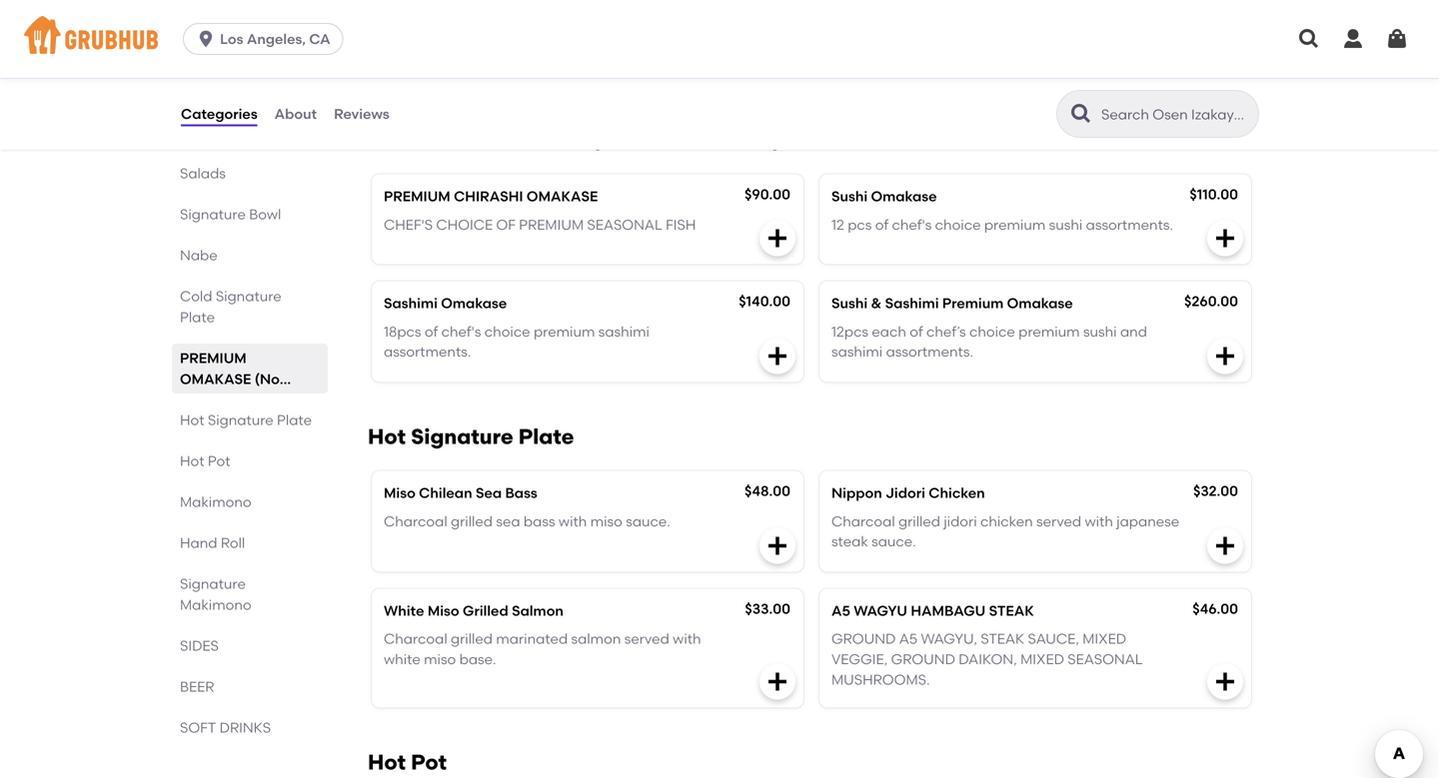 Task type: vqa. For each thing, say whether or not it's contained in the screenshot.
12pcs
yes



Task type: locate. For each thing, give the bounding box(es) containing it.
1 sushi from the top
[[832, 188, 868, 205]]

chef's down the sashimi omakase
[[441, 323, 481, 340]]

charcoal inside the charcoal grilled jidori chicken served with japanese steak sauce.
[[832, 513, 895, 530]]

assortments. inside 18pcs of chef's choice premium sashimi assortments.
[[384, 344, 471, 361]]

Search Osen Izakaya (Sunset Blvd) search field
[[1100, 105, 1253, 124]]

chef's choice of premium seasonal fish
[[384, 216, 696, 233]]

pcs
[[848, 216, 872, 233]]

steak up sauce,
[[989, 603, 1034, 620]]

choice inside 12pcs each of chef's choice premium sushi and sashimi assortments.
[[970, 323, 1015, 340]]

assortments.
[[1086, 216, 1174, 233], [384, 344, 471, 361], [886, 344, 974, 361]]

served
[[1037, 513, 1082, 530], [624, 631, 670, 648]]

sauce.
[[626, 513, 671, 530], [872, 533, 916, 550]]

miso
[[384, 485, 416, 502], [428, 603, 459, 620]]

hand
[[180, 535, 217, 552]]

0 vertical spatial sushi
[[1049, 216, 1083, 233]]

grilled for chicken
[[899, 513, 941, 530]]

0 vertical spatial steak
[[989, 603, 1034, 620]]

omakase up "premium chirashi omakase"
[[476, 128, 586, 153]]

premium for premium chirashi omakase
[[384, 188, 451, 205]]

0 horizontal spatial of
[[425, 323, 438, 340]]

grilled up base. on the bottom left
[[451, 631, 493, 648]]

pot
[[208, 453, 230, 470], [411, 750, 447, 776]]

1 vertical spatial chef's
[[441, 323, 481, 340]]

omakase for premium omakase (no substitutions)
[[476, 128, 586, 153]]

served right chicken
[[1037, 513, 1082, 530]]

a5
[[832, 603, 851, 620], [899, 631, 918, 648]]

choice down the sashimi omakase
[[485, 323, 530, 340]]

salads
[[180, 165, 226, 182]]

1 horizontal spatial omakase
[[871, 188, 937, 205]]

1 horizontal spatial hot pot
[[368, 750, 447, 776]]

grilled down nippon jidori chicken
[[899, 513, 941, 530]]

miso
[[590, 513, 623, 530], [424, 651, 456, 668]]

1 horizontal spatial substitutions)
[[635, 128, 781, 153]]

0 horizontal spatial sashimi
[[599, 323, 650, 340]]

0 horizontal spatial sashimi
[[384, 295, 438, 312]]

2 makimono from the top
[[180, 597, 252, 614]]

1 horizontal spatial sashimi
[[885, 295, 939, 312]]

of right the pcs
[[875, 216, 889, 233]]

substitutions)
[[635, 128, 781, 153], [180, 392, 275, 409]]

0 horizontal spatial omakase
[[441, 295, 507, 312]]

sauce. inside the charcoal grilled jidori chicken served with japanese steak sauce.
[[872, 533, 916, 550]]

sushi inside 12pcs each of chef's choice premium sushi and sashimi assortments.
[[1084, 323, 1117, 340]]

$140.00
[[739, 293, 791, 310]]

1 vertical spatial sauce.
[[872, 533, 916, 550]]

charcoal grilled jidori chicken served with japanese steak sauce.
[[832, 513, 1180, 550]]

0 vertical spatial a5
[[832, 603, 851, 620]]

ground
[[832, 631, 896, 648], [891, 651, 956, 668]]

0 horizontal spatial (no
[[255, 371, 280, 388]]

1 horizontal spatial sauce.
[[872, 533, 916, 550]]

sashimi omakase
[[384, 295, 507, 312]]

steak up 'daikon,'
[[981, 631, 1025, 648]]

grilled inside charcoal grilled marinated salmon served with white miso base.
[[451, 631, 493, 648]]

0 vertical spatial sauce.
[[626, 513, 671, 530]]

jidori
[[886, 485, 926, 502]]

1 horizontal spatial miso
[[428, 603, 459, 620]]

premium inside 18pcs of chef's choice premium sashimi assortments.
[[534, 323, 595, 340]]

1 vertical spatial hot pot
[[368, 750, 447, 776]]

makimono up sides
[[180, 597, 252, 614]]

1 vertical spatial seasonal
[[1068, 651, 1143, 668]]

0 horizontal spatial pot
[[208, 453, 230, 470]]

sushi
[[832, 188, 868, 205], [832, 295, 868, 312]]

sashimi up 18pcs at the left
[[384, 295, 438, 312]]

choice inside 18pcs of chef's choice premium sashimi assortments.
[[485, 323, 530, 340]]

plate inside the cold signature plate
[[180, 309, 215, 326]]

choice down premium
[[970, 323, 1015, 340]]

omakase down the cold signature plate
[[180, 371, 251, 388]]

1 vertical spatial substitutions)
[[180, 392, 275, 409]]

1 vertical spatial makimono
[[180, 597, 252, 614]]

drinks
[[220, 720, 271, 737]]

with right bass
[[559, 513, 587, 530]]

0 horizontal spatial sauce.
[[626, 513, 671, 530]]

miso right 'white'
[[428, 603, 459, 620]]

$260.00
[[1185, 293, 1239, 310]]

with right the salmon on the left bottom of the page
[[673, 631, 701, 648]]

1 vertical spatial sashimi
[[832, 344, 883, 361]]

1 horizontal spatial plate
[[277, 412, 312, 429]]

(no inside premium omakase (no substitutions) hot signature plate
[[255, 371, 280, 388]]

signature inside signature makimono
[[180, 576, 246, 593]]

1 vertical spatial miso
[[428, 603, 459, 620]]

0 horizontal spatial substitutions)
[[180, 392, 275, 409]]

omakase up 12pcs each of chef's choice premium sushi and sashimi assortments.
[[1007, 295, 1073, 312]]

bowl
[[249, 206, 281, 223]]

miso left chilean
[[384, 485, 416, 502]]

svg image
[[1298, 27, 1322, 51], [196, 29, 216, 49], [1214, 227, 1238, 251], [766, 344, 790, 368], [1214, 344, 1238, 368], [766, 534, 790, 558], [1214, 534, 1238, 558], [766, 670, 790, 694]]

1 vertical spatial sushi
[[1084, 323, 1117, 340]]

omakase
[[871, 188, 937, 205], [441, 295, 507, 312], [1007, 295, 1073, 312]]

omakase up 18pcs of chef's choice premium sashimi assortments.
[[441, 295, 507, 312]]

$32.00
[[1194, 483, 1239, 500]]

charcoal for nippon
[[832, 513, 895, 530]]

1 horizontal spatial assortments.
[[886, 344, 974, 361]]

0 horizontal spatial with
[[559, 513, 587, 530]]

mixed right sauce,
[[1083, 631, 1127, 648]]

substitutions) up $90.00
[[635, 128, 781, 153]]

of inside 12pcs each of chef's choice premium sushi and sashimi assortments.
[[910, 323, 923, 340]]

hot inside premium omakase (no substitutions) hot signature plate
[[180, 412, 204, 429]]

charcoal
[[384, 513, 448, 530], [832, 513, 895, 530], [384, 631, 448, 648]]

omakase up chef's choice of premium seasonal fish
[[527, 188, 598, 205]]

sea
[[476, 485, 502, 502]]

miso right 'white'
[[424, 651, 456, 668]]

with inside the charcoal grilled jidori chicken served with japanese steak sauce.
[[1085, 513, 1113, 530]]

charcoal inside charcoal grilled marinated salmon served with white miso base.
[[384, 631, 448, 648]]

sushi for sushi & sashimi premium omakase
[[832, 295, 868, 312]]

search icon image
[[1070, 102, 1094, 126]]

1 horizontal spatial served
[[1037, 513, 1082, 530]]

of right "each"
[[910, 323, 923, 340]]

svg image for 12 pcs of chef's choice premium sushi assortments.
[[1214, 227, 1238, 251]]

grilled inside the charcoal grilled jidori chicken served with japanese steak sauce.
[[899, 513, 941, 530]]

0 vertical spatial makimono
[[180, 494, 252, 511]]

mixed down sauce,
[[1021, 651, 1065, 668]]

ground up veggie,
[[832, 631, 896, 648]]

2 horizontal spatial of
[[910, 323, 923, 340]]

2 horizontal spatial with
[[1085, 513, 1113, 530]]

omakase for chef's
[[871, 188, 937, 205]]

1 vertical spatial (no
[[255, 371, 280, 388]]

0 vertical spatial (no
[[591, 128, 630, 153]]

1 makimono from the top
[[180, 494, 252, 511]]

1 horizontal spatial a5
[[899, 631, 918, 648]]

premium chirashi omakase
[[384, 188, 598, 205]]

of
[[875, 216, 889, 233], [425, 323, 438, 340], [910, 323, 923, 340]]

1 vertical spatial pot
[[411, 750, 447, 776]]

hot
[[180, 412, 204, 429], [368, 424, 406, 450], [180, 453, 204, 470], [368, 750, 406, 776]]

0 horizontal spatial chef's
[[441, 323, 481, 340]]

0 vertical spatial sushi
[[832, 188, 868, 205]]

premium up "chef's"
[[384, 188, 451, 205]]

1 horizontal spatial seasonal
[[1068, 651, 1143, 668]]

sashimi
[[384, 295, 438, 312], [885, 295, 939, 312]]

(no
[[591, 128, 630, 153], [255, 371, 280, 388]]

substitutions) down the cold signature plate
[[180, 392, 275, 409]]

steak
[[989, 603, 1034, 620], [981, 631, 1025, 648]]

omakase up the pcs
[[871, 188, 937, 205]]

miso chilean sea bass
[[384, 485, 538, 502]]

premium down the cold signature plate
[[180, 350, 247, 367]]

premium for premium omakase (no substitutions)
[[368, 128, 471, 153]]

sushi for and
[[1084, 323, 1117, 340]]

of for chef's choice of premium seasonal fish
[[875, 216, 889, 233]]

charcoal up steak
[[832, 513, 895, 530]]

0 horizontal spatial miso
[[424, 651, 456, 668]]

0 horizontal spatial served
[[624, 631, 670, 648]]

1 horizontal spatial with
[[673, 631, 701, 648]]

premium inside 12pcs each of chef's choice premium sushi and sashimi assortments.
[[1019, 323, 1080, 340]]

with for charcoal grilled marinated salmon served with white miso base.
[[673, 631, 701, 648]]

18pcs
[[384, 323, 421, 340]]

miso inside charcoal grilled marinated salmon served with white miso base.
[[424, 651, 456, 668]]

0 horizontal spatial hot pot
[[180, 453, 230, 470]]

1 horizontal spatial (no
[[591, 128, 630, 153]]

plate
[[180, 309, 215, 326], [277, 412, 312, 429], [519, 424, 574, 450]]

0 vertical spatial served
[[1037, 513, 1082, 530]]

hand roll
[[180, 535, 245, 552]]

nippon
[[832, 485, 882, 502]]

seasonal
[[587, 216, 663, 233], [1068, 651, 1143, 668]]

steak for hambagu
[[989, 603, 1034, 620]]

0 horizontal spatial mixed
[[1021, 651, 1065, 668]]

2 horizontal spatial assortments.
[[1086, 216, 1174, 233]]

with
[[559, 513, 587, 530], [1085, 513, 1113, 530], [673, 631, 701, 648]]

1 horizontal spatial sashimi
[[832, 344, 883, 361]]

cold signature plate
[[180, 288, 282, 326]]

reviews button
[[333, 78, 391, 150]]

1 horizontal spatial pot
[[411, 750, 447, 776]]

ground down wagyu,
[[891, 651, 956, 668]]

omakase
[[476, 128, 586, 153], [527, 188, 598, 205], [180, 371, 251, 388]]

12
[[832, 216, 845, 233]]

white
[[384, 603, 424, 620]]

1 vertical spatial miso
[[424, 651, 456, 668]]

0 vertical spatial seasonal
[[587, 216, 663, 233]]

0 horizontal spatial plate
[[180, 309, 215, 326]]

with left japanese
[[1085, 513, 1113, 530]]

0 vertical spatial omakase
[[476, 128, 586, 153]]

served for chicken
[[1037, 513, 1082, 530]]

(no for premium omakase (no substitutions)
[[591, 128, 630, 153]]

japanese
[[1117, 513, 1180, 530]]

0 vertical spatial mixed
[[1083, 631, 1127, 648]]

nabe
[[180, 247, 218, 264]]

makimono up 'hand roll'
[[180, 494, 252, 511]]

grilled down miso chilean sea bass
[[451, 513, 493, 530]]

served inside the charcoal grilled jidori chicken served with japanese steak sauce.
[[1037, 513, 1082, 530]]

1 vertical spatial sushi
[[832, 295, 868, 312]]

of for 18pcs of chef's choice premium sashimi assortments.
[[910, 323, 923, 340]]

steak for wagyu,
[[981, 631, 1025, 648]]

choice
[[436, 216, 493, 233]]

with inside charcoal grilled marinated salmon served with white miso base.
[[673, 631, 701, 648]]

signature
[[180, 206, 246, 223], [216, 288, 282, 305], [208, 412, 274, 429], [411, 424, 513, 450], [180, 576, 246, 593]]

svg image
[[1342, 27, 1366, 51], [1385, 27, 1409, 51], [766, 227, 790, 251], [1214, 670, 1238, 694]]

sashimi inside 12pcs each of chef's choice premium sushi and sashimi assortments.
[[832, 344, 883, 361]]

1 horizontal spatial of
[[875, 216, 889, 233]]

1 vertical spatial mixed
[[1021, 651, 1065, 668]]

0 vertical spatial ground
[[832, 631, 896, 648]]

$33.00
[[745, 601, 791, 618]]

hambagu
[[911, 603, 986, 620]]

charcoal down chilean
[[384, 513, 448, 530]]

served inside charcoal grilled marinated salmon served with white miso base.
[[624, 631, 670, 648]]

0 vertical spatial chef's
[[892, 216, 932, 233]]

2 vertical spatial omakase
[[180, 371, 251, 388]]

charcoal up 'white'
[[384, 631, 448, 648]]

sushi
[[1049, 216, 1083, 233], [1084, 323, 1117, 340]]

0 vertical spatial miso
[[384, 485, 416, 502]]

svg image inside los angeles, ca "button"
[[196, 29, 216, 49]]

mushrooms.
[[832, 672, 930, 689]]

svg image for charcoal grilled sea bass with miso sauce.
[[766, 534, 790, 558]]

grilled
[[451, 513, 493, 530], [899, 513, 941, 530], [451, 631, 493, 648]]

0 horizontal spatial seasonal
[[587, 216, 663, 233]]

seasonal down sauce,
[[1068, 651, 1143, 668]]

1 vertical spatial a5
[[899, 631, 918, 648]]

chef's down the sushi omakase
[[892, 216, 932, 233]]

seasonal left fish
[[587, 216, 663, 233]]

charcoal for white
[[384, 631, 448, 648]]

omakase inside premium omakase (no substitutions) hot signature plate
[[180, 371, 251, 388]]

miso right bass
[[590, 513, 623, 530]]

premium right of
[[519, 216, 584, 233]]

chef's inside 18pcs of chef's choice premium sashimi assortments.
[[441, 323, 481, 340]]

ca
[[309, 30, 330, 47]]

2 sushi from the top
[[832, 295, 868, 312]]

white
[[384, 651, 421, 668]]

choice up sushi & sashimi premium omakase
[[935, 216, 981, 233]]

premium omakase (no substitutions) hot signature plate
[[180, 350, 312, 429]]

steak inside ground a5 wagyu, steak sauce, mixed veggie, ground daikon, mixed seasonal mushrooms.
[[981, 631, 1025, 648]]

1 horizontal spatial chef's
[[892, 216, 932, 233]]

0 vertical spatial pot
[[208, 453, 230, 470]]

substitutions) inside premium omakase (no substitutions) hot signature plate
[[180, 392, 275, 409]]

0 vertical spatial substitutions)
[[635, 128, 781, 153]]

sashimi right &
[[885, 295, 939, 312]]

a5 down a5 wagyu hambagu steak in the right bottom of the page
[[899, 631, 918, 648]]

1 vertical spatial served
[[624, 631, 670, 648]]

bass
[[524, 513, 555, 530]]

0 vertical spatial sashimi
[[599, 323, 650, 340]]

plate inside premium omakase (no substitutions) hot signature plate
[[277, 412, 312, 429]]

0 horizontal spatial assortments.
[[384, 344, 471, 361]]

sushi up the pcs
[[832, 188, 868, 205]]

a5 left wagyu
[[832, 603, 851, 620]]

daikon,
[[959, 651, 1017, 668]]

reviews
[[334, 105, 390, 122]]

premium inside premium omakase (no substitutions) hot signature plate
[[180, 350, 247, 367]]

2 horizontal spatial plate
[[519, 424, 574, 450]]

1 vertical spatial steak
[[981, 631, 1025, 648]]

nippon jidori chicken
[[832, 485, 985, 502]]

0 vertical spatial miso
[[590, 513, 623, 530]]

plate for hot signature plate
[[519, 424, 574, 450]]

premium
[[984, 216, 1046, 233], [534, 323, 595, 340], [1019, 323, 1080, 340]]

mixed
[[1083, 631, 1127, 648], [1021, 651, 1065, 668]]

sushi left &
[[832, 295, 868, 312]]

of right 18pcs at the left
[[425, 323, 438, 340]]

premium down reviews
[[368, 128, 471, 153]]

served right the salmon on the left bottom of the page
[[624, 631, 670, 648]]

sashimi
[[599, 323, 650, 340], [832, 344, 883, 361]]



Task type: describe. For each thing, give the bounding box(es) containing it.
charcoal grilled marinated salmon served with white miso base.
[[384, 631, 701, 668]]

premium
[[943, 295, 1004, 312]]

chicken
[[981, 513, 1033, 530]]

about
[[275, 105, 317, 122]]

choice for sashimi
[[970, 323, 1015, 340]]

sea
[[496, 513, 520, 530]]

premium for premium omakase (no substitutions) hot signature plate
[[180, 350, 247, 367]]

sides
[[180, 638, 219, 655]]

roll
[[221, 535, 245, 552]]

chef's
[[927, 323, 966, 340]]

svg image for charcoal grilled jidori chicken served with japanese steak sauce.
[[1214, 534, 1238, 558]]

los angeles, ca button
[[183, 23, 351, 55]]

2 sashimi from the left
[[885, 295, 939, 312]]

signature bowl
[[180, 206, 281, 223]]

cold
[[180, 288, 212, 305]]

signature inside premium omakase (no substitutions) hot signature plate
[[208, 412, 274, 429]]

1 horizontal spatial miso
[[590, 513, 623, 530]]

fish
[[666, 216, 696, 233]]

(no for premium omakase (no substitutions) hot signature plate
[[255, 371, 280, 388]]

svg image for 12pcs each of chef's choice premium sushi and sashimi assortments.
[[1214, 344, 1238, 368]]

12 pcs of chef's choice premium sushi assortments.
[[832, 216, 1174, 233]]

each
[[872, 323, 907, 340]]

assortments. inside 12pcs each of chef's choice premium sushi and sashimi assortments.
[[886, 344, 974, 361]]

svg image for charcoal grilled marinated salmon served with white miso base.
[[766, 670, 790, 694]]

2 horizontal spatial omakase
[[1007, 295, 1073, 312]]

0 horizontal spatial a5
[[832, 603, 851, 620]]

1 sashimi from the left
[[384, 295, 438, 312]]

ground a5 wagyu, steak sauce, mixed veggie, ground daikon, mixed seasonal mushrooms.
[[832, 631, 1143, 689]]

premium omakase (no substitutions)
[[368, 128, 781, 153]]

sushi for assortments.
[[1049, 216, 1083, 233]]

bass
[[505, 485, 538, 502]]

$46.00
[[1193, 601, 1239, 618]]

main navigation navigation
[[0, 0, 1439, 78]]

los angeles, ca
[[220, 30, 330, 47]]

marinated
[[496, 631, 568, 648]]

white miso grilled salmon
[[384, 603, 564, 620]]

a5 wagyu hambagu steak
[[832, 603, 1034, 620]]

plate for cold signature plate
[[180, 309, 215, 326]]

chicken
[[929, 485, 985, 502]]

1 vertical spatial omakase
[[527, 188, 598, 205]]

substitutions) for premium omakase (no substitutions) hot signature plate
[[180, 392, 275, 409]]

sushi & sashimi premium omakase
[[832, 295, 1073, 312]]

hot signature plate
[[368, 424, 574, 450]]

beer
[[180, 679, 214, 696]]

signature inside the cold signature plate
[[216, 288, 282, 305]]

grilled for grilled
[[451, 631, 493, 648]]

soft
[[180, 720, 216, 737]]

premium for sushi & sashimi premium omakase
[[1019, 323, 1080, 340]]

categories button
[[180, 78, 259, 150]]

omakase for choice
[[441, 295, 507, 312]]

charcoal grilled sea bass with miso sauce.
[[384, 513, 671, 530]]

choice for fish
[[935, 216, 981, 233]]

wagyu,
[[921, 631, 978, 648]]

los
[[220, 30, 243, 47]]

salmon
[[571, 631, 621, 648]]

wagyu
[[854, 603, 908, 620]]

about button
[[274, 78, 318, 150]]

0 horizontal spatial miso
[[384, 485, 416, 502]]

grilled for sea
[[451, 513, 493, 530]]

1 vertical spatial ground
[[891, 651, 956, 668]]

steak
[[832, 533, 868, 550]]

18pcs of chef's choice premium sashimi assortments.
[[384, 323, 650, 361]]

of inside 18pcs of chef's choice premium sashimi assortments.
[[425, 323, 438, 340]]

sauce,
[[1028, 631, 1079, 648]]

chirashi
[[454, 188, 523, 205]]

seasonal inside ground a5 wagyu, steak sauce, mixed veggie, ground daikon, mixed seasonal mushrooms.
[[1068, 651, 1143, 668]]

categories
[[181, 105, 258, 122]]

signature makimono
[[180, 576, 252, 614]]

$48.00
[[745, 483, 791, 500]]

chef's
[[384, 216, 433, 233]]

of
[[496, 216, 516, 233]]

sashimi inside 18pcs of chef's choice premium sashimi assortments.
[[599, 323, 650, 340]]

angeles,
[[247, 30, 306, 47]]

a5 inside ground a5 wagyu, steak sauce, mixed veggie, ground daikon, mixed seasonal mushrooms.
[[899, 631, 918, 648]]

jidori
[[944, 513, 977, 530]]

substitutions) for premium omakase (no substitutions)
[[635, 128, 781, 153]]

and
[[1121, 323, 1148, 340]]

base.
[[459, 651, 496, 668]]

0 vertical spatial hot pot
[[180, 453, 230, 470]]

with for charcoal grilled jidori chicken served with japanese steak sauce.
[[1085, 513, 1113, 530]]

omakase for premium omakase (no substitutions) hot signature plate
[[180, 371, 251, 388]]

12pcs
[[832, 323, 869, 340]]

chilean
[[419, 485, 472, 502]]

$90.00
[[745, 186, 791, 203]]

grilled
[[463, 603, 509, 620]]

svg image for 18pcs of chef's choice premium sashimi assortments.
[[766, 344, 790, 368]]

12pcs each of chef's choice premium sushi and sashimi assortments.
[[832, 323, 1148, 361]]

soft drinks
[[180, 720, 271, 737]]

sushi omakase
[[832, 188, 937, 205]]

veggie,
[[832, 651, 888, 668]]

served for salmon
[[624, 631, 670, 648]]

1 horizontal spatial mixed
[[1083, 631, 1127, 648]]

charcoal for miso
[[384, 513, 448, 530]]

premium for sushi omakase
[[984, 216, 1046, 233]]

$110.00
[[1190, 186, 1239, 203]]

&
[[871, 295, 882, 312]]

sushi for sushi omakase
[[832, 188, 868, 205]]

salmon
[[512, 603, 564, 620]]



